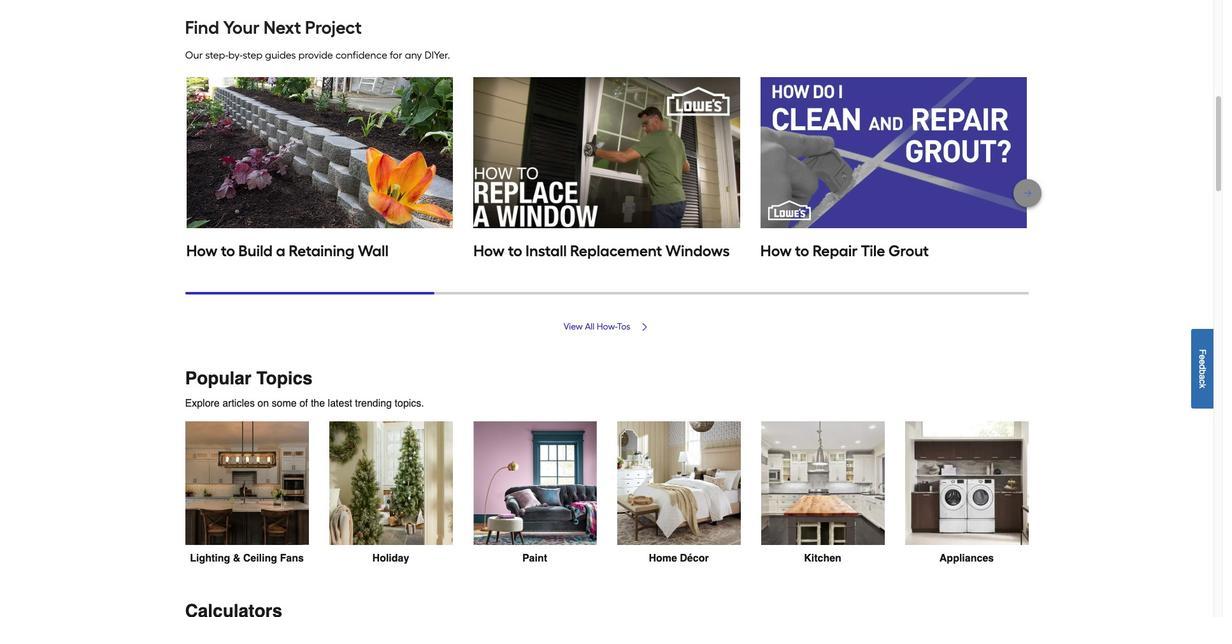 Task type: vqa. For each thing, say whether or not it's contained in the screenshot.
'Review' related to Customer
no



Task type: locate. For each thing, give the bounding box(es) containing it.
on
[[258, 398, 269, 409]]

repair
[[813, 241, 858, 260]]

2 horizontal spatial to
[[796, 241, 810, 260]]

how to repair tile grout
[[761, 241, 930, 260]]

ceiling
[[243, 553, 277, 564]]

1 horizontal spatial how
[[474, 241, 505, 260]]

how inside the how to repair tile grout link
[[761, 241, 792, 260]]

lighting & ceiling fans
[[190, 553, 304, 564]]

1 vertical spatial a
[[1198, 374, 1209, 379]]

view
[[564, 321, 583, 332]]

3 how from the left
[[761, 241, 792, 260]]

to left build
[[221, 241, 235, 260]]

1 e from the top
[[1198, 354, 1209, 359]]

project
[[305, 17, 362, 38]]

build
[[239, 241, 273, 260]]

view all how-tos
[[564, 321, 631, 332]]

0 horizontal spatial a
[[276, 241, 286, 260]]

0 vertical spatial a
[[276, 241, 286, 260]]

to left the repair
[[796, 241, 810, 260]]

popular
[[185, 368, 252, 388]]

to left install
[[508, 241, 523, 260]]

a right build
[[276, 241, 286, 260]]

grout
[[889, 241, 930, 260]]

e up b
[[1198, 359, 1209, 364]]

how for how to repair tile grout
[[761, 241, 792, 260]]

how left the repair
[[761, 241, 792, 260]]

paint
[[523, 552, 548, 564]]

2 to from the left
[[508, 241, 523, 260]]

how inside how to install replacement windows link
[[474, 241, 505, 260]]

how to install replacement windows link
[[474, 77, 741, 261]]

a white kitchen, stainless steel appliances, butcher block center island and dark wood flooring. image
[[761, 421, 885, 545]]

a
[[276, 241, 286, 260], [1198, 374, 1209, 379]]

how-
[[597, 321, 617, 332]]

1 horizontal spatial to
[[508, 241, 523, 260]]

step-
[[205, 49, 229, 61]]

provide
[[299, 49, 333, 61]]

tile
[[861, 241, 886, 260]]

explore articles on some of the latest trending topics.
[[185, 398, 424, 409]]

1 how from the left
[[186, 241, 218, 260]]

e
[[1198, 354, 1209, 359], [1198, 359, 1209, 364]]

paint link
[[473, 421, 597, 564]]

1 to from the left
[[221, 241, 235, 260]]

chevron right image
[[640, 322, 650, 332]]

trending
[[355, 398, 392, 409]]

0 horizontal spatial to
[[221, 241, 235, 260]]

how
[[186, 241, 218, 260], [474, 241, 505, 260], [761, 241, 792, 260]]

appliances
[[940, 553, 995, 564]]

how left build
[[186, 241, 218, 260]]

e up d
[[1198, 354, 1209, 359]]

how inside how to build a retaining wall link
[[186, 241, 218, 260]]

to for build
[[221, 241, 235, 260]]

0 horizontal spatial how
[[186, 241, 218, 260]]

a inside f e e d b a c k button
[[1198, 374, 1209, 379]]

&
[[233, 553, 240, 564]]

find
[[185, 17, 219, 38]]

décor
[[680, 553, 709, 564]]

tos
[[617, 321, 631, 332]]

explore
[[185, 398, 220, 409]]

articles
[[223, 398, 255, 409]]

popular topics
[[185, 368, 313, 388]]

how to install replacement windows
[[474, 241, 730, 260]]

2 horizontal spatial how
[[761, 241, 792, 260]]

for
[[390, 49, 403, 61]]

holiday
[[373, 553, 409, 564]]

holiday link
[[329, 421, 453, 565]]

1 horizontal spatial a
[[1198, 374, 1209, 379]]

topics.
[[395, 398, 424, 409]]

how for how to install replacement windows
[[474, 241, 505, 260]]

wall
[[358, 241, 389, 260]]

3 to from the left
[[796, 241, 810, 260]]

all
[[585, 321, 595, 332]]

a up k
[[1198, 374, 1209, 379]]

to
[[221, 241, 235, 260], [508, 241, 523, 260], [796, 241, 810, 260]]

f e e d b a c k
[[1198, 349, 1209, 388]]

2 how from the left
[[474, 241, 505, 260]]

how left install
[[474, 241, 505, 260]]

retaining
[[289, 241, 355, 260]]

to for repair
[[796, 241, 810, 260]]

lighting & ceiling fans link
[[185, 421, 309, 565]]

a living room and sunroom decorated with lighted christmas trees, a wreath and garland. image
[[329, 421, 453, 545]]

any
[[405, 49, 422, 61]]

f
[[1198, 349, 1209, 354]]



Task type: describe. For each thing, give the bounding box(es) containing it.
confidence
[[336, 49, 388, 61]]

how to build a retaining wall
[[186, 241, 389, 260]]

a farmhouse-style hanging light with five lighted bulbs over a kitchen island. image
[[185, 421, 309, 545]]

guides
[[265, 49, 296, 61]]

c
[[1198, 379, 1209, 384]]

kitchen link
[[761, 421, 885, 565]]

view all how-tos link
[[185, 321, 1029, 332]]

find your next project heading
[[185, 15, 1029, 40]]

f e e d b a c k button
[[1192, 329, 1214, 408]]

d
[[1198, 364, 1209, 369]]

some
[[272, 398, 297, 409]]

of
[[300, 398, 308, 409]]

kitchen
[[805, 553, 842, 564]]

by-
[[229, 49, 243, 61]]

how for how to build a retaining wall
[[186, 241, 218, 260]]

latest
[[328, 398, 352, 409]]

white side-by-side washer and dryer set between brown cabinets in a laundry room with a window. image
[[906, 421, 1029, 545]]

a inside how to build a retaining wall link
[[276, 241, 286, 260]]

appliances link
[[906, 421, 1029, 565]]

your
[[223, 17, 260, 38]]

how to build a retaining wall link
[[186, 77, 453, 261]]

install
[[526, 241, 567, 260]]

a bedroom with brown wood paneling, a white dresser and a bed with beige and brown blankets. image
[[617, 421, 741, 545]]

fans
[[280, 553, 304, 564]]

home
[[649, 553, 678, 564]]

lighting
[[190, 553, 230, 564]]

step
[[243, 49, 263, 61]]

next
[[264, 17, 301, 38]]

k
[[1198, 384, 1209, 388]]

windows
[[666, 241, 730, 260]]

our
[[185, 49, 203, 61]]

our step-by-step guides provide confidence for any diyer.
[[185, 49, 450, 61]]

topics
[[257, 368, 313, 388]]

replacement
[[571, 241, 663, 260]]

home décor
[[649, 553, 709, 564]]

b
[[1198, 369, 1209, 374]]

the
[[311, 398, 325, 409]]

diyer.
[[425, 49, 450, 61]]

how to repair tile grout link
[[761, 77, 1028, 261]]

a living room with a violet accent wall, a window with blue casing and a gray sofa. image
[[473, 421, 597, 545]]

home décor link
[[617, 421, 741, 565]]

to for install
[[508, 241, 523, 260]]

find your next project
[[185, 17, 362, 38]]

2 e from the top
[[1198, 359, 1209, 364]]



